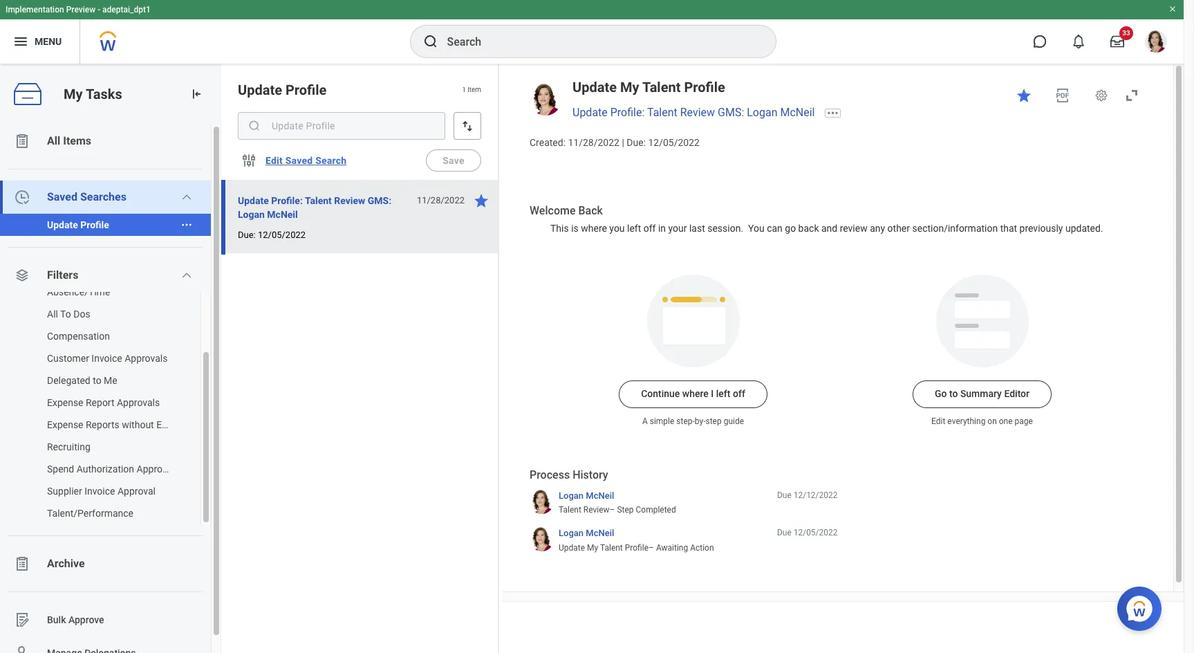 Task type: vqa. For each thing, say whether or not it's contained in the screenshot.
the top BP
no



Task type: describe. For each thing, give the bounding box(es) containing it.
edit saved search button
[[260, 147, 352, 174]]

employee's photo (logan mcneil) image
[[530, 84, 562, 116]]

update inside my tasks element
[[47, 219, 78, 230]]

0 horizontal spatial my
[[64, 86, 83, 102]]

compensation
[[47, 331, 110, 342]]

configure image
[[241, 152, 257, 169]]

supplier invoice approval button
[[0, 480, 187, 502]]

related actions image
[[181, 219, 193, 231]]

go to summary editor
[[935, 388, 1030, 399]]

expense reports without exceptions button
[[0, 414, 204, 436]]

go to summary editor button
[[913, 381, 1052, 408]]

chevron down image for filters
[[181, 270, 193, 281]]

saved inside "button"
[[286, 155, 313, 166]]

filters
[[47, 268, 78, 282]]

12/05/2022 for due 12/05/2022
[[794, 528, 838, 538]]

due 12/12/2022
[[778, 490, 838, 500]]

list containing all items
[[0, 125, 221, 653]]

preview
[[66, 5, 96, 15]]

update profile inside item list element
[[238, 82, 327, 98]]

inbox large image
[[1111, 35, 1125, 48]]

recruiting
[[47, 441, 90, 452]]

to for summary
[[950, 388, 958, 399]]

clipboard image for archive
[[14, 556, 30, 572]]

sort image
[[461, 119, 475, 133]]

close environment banner image
[[1169, 5, 1177, 13]]

customer
[[47, 353, 89, 364]]

exceptions
[[156, 419, 204, 430]]

a simple step-by-step guide
[[643, 417, 744, 426]]

to for me
[[93, 375, 101, 386]]

created: 11/28/2022 | due: 12/05/2022
[[530, 137, 700, 148]]

continue where i left off
[[641, 388, 746, 399]]

profile inside item list element
[[286, 82, 327, 98]]

archive
[[47, 557, 85, 570]]

spend authorization approvals button
[[0, 458, 187, 480]]

compensation button
[[0, 325, 187, 347]]

rename image
[[14, 612, 30, 628]]

save button
[[426, 149, 481, 172]]

justify image
[[12, 33, 29, 50]]

0 vertical spatial gms:
[[718, 106, 745, 119]]

talent down talent review – step completed
[[600, 543, 623, 553]]

continue
[[641, 388, 680, 399]]

filters button
[[0, 259, 211, 292]]

on
[[988, 417, 997, 426]]

0 vertical spatial search image
[[422, 33, 439, 50]]

one
[[999, 417, 1013, 426]]

delegated
[[47, 375, 90, 386]]

my for update my talent profile
[[621, 79, 640, 95]]

by-
[[695, 417, 706, 426]]

step-
[[677, 417, 695, 426]]

back
[[799, 222, 819, 234]]

talent review – step completed
[[559, 505, 676, 515]]

fullscreen image
[[1124, 87, 1141, 104]]

back
[[579, 204, 603, 217]]

review inside button
[[334, 195, 366, 206]]

mcneil inside update profile: talent review gms: logan mcneil
[[267, 209, 298, 220]]

i
[[711, 388, 714, 399]]

logan inside item list element
[[238, 209, 265, 220]]

-
[[98, 5, 100, 15]]

approval
[[118, 486, 156, 497]]

welcome
[[530, 204, 576, 217]]

approve
[[68, 614, 104, 625]]

awaiting
[[656, 543, 688, 553]]

my tasks
[[64, 86, 122, 102]]

off inside welcome back this is where you left off in your last session.  you can go back and review any other section/information that previously updated.
[[644, 222, 656, 234]]

update right transformation import image
[[238, 82, 282, 98]]

perspective image
[[14, 267, 30, 284]]

talent/performance
[[47, 508, 134, 519]]

all items
[[47, 134, 91, 147]]

11/28/2022 inside item list element
[[417, 195, 465, 205]]

history
[[573, 469, 609, 482]]

update profile: talent review gms: logan mcneil button
[[238, 192, 410, 223]]

talent/performance button
[[0, 502, 187, 524]]

process
[[530, 469, 570, 482]]

a
[[643, 417, 648, 426]]

everything
[[948, 417, 986, 426]]

edit for edit saved search
[[266, 155, 283, 166]]

clipboard image for all items
[[14, 133, 30, 149]]

updated.
[[1066, 222, 1104, 234]]

due for due 12/12/2022
[[778, 490, 792, 500]]

customer invoice approvals button
[[0, 347, 187, 369]]

list inside my tasks element
[[0, 281, 211, 524]]

can go
[[767, 222, 796, 234]]

profile: inside update profile: talent review gms: logan mcneil
[[271, 195, 303, 206]]

update my talent profile
[[573, 79, 726, 95]]

all items button
[[0, 125, 211, 158]]

expense report approvals button
[[0, 392, 187, 414]]

all to dos
[[47, 309, 90, 320]]

approvals for expense report approvals
[[117, 397, 160, 408]]

created:
[[530, 137, 566, 148]]

delegated to me
[[47, 375, 117, 386]]

my tasks element
[[0, 64, 221, 653]]

searches
[[80, 190, 127, 203]]

customer invoice approvals
[[47, 353, 168, 364]]

summary
[[961, 388, 1002, 399]]

implementation preview -   adeptai_dpt1
[[6, 5, 151, 15]]

notifications large image
[[1072, 35, 1086, 48]]

completed
[[636, 505, 676, 515]]

update my talent profile – awaiting action
[[559, 543, 714, 553]]

profile logan mcneil image
[[1146, 30, 1168, 55]]

save
[[443, 155, 465, 166]]

authorization
[[77, 464, 134, 475]]

1 item
[[462, 86, 481, 94]]

section/information
[[913, 222, 998, 234]]

|
[[622, 137, 625, 148]]

all to dos button
[[0, 303, 187, 325]]

go
[[935, 388, 947, 399]]

gms: inside button
[[368, 195, 392, 206]]

1 horizontal spatial due:
[[627, 137, 646, 148]]

this
[[551, 222, 569, 234]]

absence/time button
[[0, 281, 187, 303]]

none text field inside item list element
[[238, 112, 446, 140]]

me
[[104, 375, 117, 386]]

transformation import image
[[190, 87, 203, 101]]

action
[[691, 543, 714, 553]]



Task type: locate. For each thing, give the bounding box(es) containing it.
1 vertical spatial logan mcneil
[[559, 528, 615, 538]]

1 horizontal spatial search image
[[422, 33, 439, 50]]

1
[[462, 86, 466, 94]]

0 horizontal spatial where
[[581, 222, 607, 234]]

1 horizontal spatial profile:
[[611, 106, 645, 119]]

expense down delegated
[[47, 397, 83, 408]]

clipboard image
[[14, 133, 30, 149], [14, 556, 30, 572]]

simple
[[650, 417, 675, 426]]

left right i
[[717, 388, 731, 399]]

0 horizontal spatial gms:
[[368, 195, 392, 206]]

2 horizontal spatial 12/05/2022
[[794, 528, 838, 538]]

mcneil
[[781, 106, 815, 119], [267, 209, 298, 220], [586, 490, 615, 501], [586, 528, 615, 538]]

update down search workday search field
[[573, 79, 617, 95]]

clipboard image left all items
[[14, 133, 30, 149]]

1 horizontal spatial where
[[683, 388, 709, 399]]

expense inside button
[[47, 419, 83, 430]]

1 vertical spatial review
[[334, 195, 366, 206]]

star image
[[1016, 87, 1033, 104]]

profile:
[[611, 106, 645, 119], [271, 195, 303, 206]]

dos
[[73, 309, 90, 320]]

1 vertical spatial update profile
[[47, 219, 109, 230]]

edit everything on one page
[[932, 417, 1034, 426]]

– left step
[[610, 505, 615, 515]]

1 vertical spatial saved
[[47, 190, 77, 203]]

approvals up approval
[[137, 464, 180, 475]]

bulk approve
[[47, 614, 104, 625]]

0 vertical spatial expense
[[47, 397, 83, 408]]

0 horizontal spatial update profile
[[47, 219, 109, 230]]

absence/time
[[47, 286, 110, 297]]

expense reports without exceptions
[[47, 419, 204, 430]]

all inside button
[[47, 134, 60, 147]]

0 vertical spatial approvals
[[125, 353, 168, 364]]

saved inside dropdown button
[[47, 190, 77, 203]]

–
[[610, 505, 615, 515], [649, 543, 654, 553]]

1 due from the top
[[778, 490, 792, 500]]

1 vertical spatial due
[[778, 528, 792, 538]]

my up |
[[621, 79, 640, 95]]

update down saved searches
[[47, 219, 78, 230]]

1 vertical spatial invoice
[[84, 486, 115, 497]]

2 list from the top
[[0, 281, 211, 524]]

list
[[0, 125, 221, 653], [0, 281, 211, 524]]

expense
[[47, 397, 83, 408], [47, 419, 83, 430]]

0 vertical spatial review
[[681, 106, 715, 119]]

0 vertical spatial left
[[627, 222, 642, 234]]

0 vertical spatial invoice
[[92, 353, 122, 364]]

due: right the related actions image
[[238, 230, 256, 240]]

1 vertical spatial chevron down image
[[181, 270, 193, 281]]

logan mcneil button
[[559, 490, 615, 502], [559, 527, 615, 539]]

expense report approvals
[[47, 397, 160, 408]]

0 vertical spatial logan mcneil button
[[559, 490, 615, 502]]

0 vertical spatial clipboard image
[[14, 133, 30, 149]]

any
[[870, 222, 886, 234]]

invoice inside button
[[84, 486, 115, 497]]

0 vertical spatial –
[[610, 505, 615, 515]]

1 horizontal spatial gms:
[[718, 106, 745, 119]]

1 vertical spatial to
[[950, 388, 958, 399]]

invoice for approval
[[84, 486, 115, 497]]

2 logan mcneil from the top
[[559, 528, 615, 538]]

1 vertical spatial gms:
[[368, 195, 392, 206]]

to inside delegated to me button
[[93, 375, 101, 386]]

0 horizontal spatial off
[[644, 222, 656, 234]]

my for update my talent profile – awaiting action
[[587, 543, 599, 553]]

all left to
[[47, 309, 58, 320]]

saved searches
[[47, 190, 127, 203]]

approvals
[[125, 353, 168, 364], [117, 397, 160, 408], [137, 464, 180, 475]]

0 vertical spatial chevron down image
[[181, 192, 193, 203]]

where inside button
[[683, 388, 709, 399]]

due: right |
[[627, 137, 646, 148]]

2 all from the top
[[47, 309, 58, 320]]

review down update my talent profile
[[681, 106, 715, 119]]

to left me
[[93, 375, 101, 386]]

0 vertical spatial profile:
[[611, 106, 645, 119]]

session.
[[708, 222, 744, 234]]

2 horizontal spatial my
[[621, 79, 640, 95]]

11/28/2022 left star image
[[417, 195, 465, 205]]

search image
[[422, 33, 439, 50], [248, 119, 262, 133]]

0 horizontal spatial to
[[93, 375, 101, 386]]

0 vertical spatial to
[[93, 375, 101, 386]]

talent down edit saved search "button"
[[305, 195, 332, 206]]

approvals down compensation button
[[125, 353, 168, 364]]

all for all to dos
[[47, 309, 58, 320]]

archive button
[[0, 547, 211, 580]]

list containing absence/time
[[0, 281, 211, 524]]

chevron down image inside "filters" dropdown button
[[181, 270, 193, 281]]

1 vertical spatial expense
[[47, 419, 83, 430]]

0 horizontal spatial profile:
[[271, 195, 303, 206]]

logan mcneil button for my
[[559, 527, 615, 539]]

1 vertical spatial –
[[649, 543, 654, 553]]

edit for edit everything on one page
[[932, 417, 946, 426]]

review
[[681, 106, 715, 119], [334, 195, 366, 206], [584, 505, 610, 515]]

2 due from the top
[[778, 528, 792, 538]]

11/28/2022
[[568, 137, 620, 148], [417, 195, 465, 205]]

off inside button
[[733, 388, 746, 399]]

0 vertical spatial due:
[[627, 137, 646, 148]]

1 horizontal spatial review
[[584, 505, 610, 515]]

2 logan mcneil button from the top
[[559, 527, 615, 539]]

off right i
[[733, 388, 746, 399]]

2 chevron down image from the top
[[181, 270, 193, 281]]

2 vertical spatial approvals
[[137, 464, 180, 475]]

due: inside item list element
[[238, 230, 256, 240]]

menu
[[35, 36, 62, 47]]

0 vertical spatial due
[[778, 490, 792, 500]]

step
[[617, 505, 634, 515]]

logan mcneil down history on the bottom
[[559, 490, 615, 501]]

1 logan mcneil from the top
[[559, 490, 615, 501]]

profile inside button
[[80, 219, 109, 230]]

my left tasks
[[64, 86, 83, 102]]

1 horizontal spatial 12/05/2022
[[649, 137, 700, 148]]

where left i
[[683, 388, 709, 399]]

0 horizontal spatial 12/05/2022
[[258, 230, 306, 240]]

due 12/05/2022
[[778, 528, 838, 538]]

profile
[[684, 79, 726, 95], [286, 82, 327, 98], [80, 219, 109, 230], [625, 543, 649, 553]]

logan mcneil for review
[[559, 490, 615, 501]]

0 vertical spatial all
[[47, 134, 60, 147]]

left inside button
[[717, 388, 731, 399]]

due
[[778, 490, 792, 500], [778, 528, 792, 538]]

all left items
[[47, 134, 60, 147]]

talent inside button
[[305, 195, 332, 206]]

due left 12/12/2022
[[778, 490, 792, 500]]

expense up recruiting on the left of the page
[[47, 419, 83, 430]]

12/05/2022 down 12/12/2022
[[794, 528, 838, 538]]

expense inside button
[[47, 397, 83, 408]]

12/12/2022
[[794, 490, 838, 500]]

menu button
[[0, 19, 80, 64]]

1 horizontal spatial left
[[717, 388, 731, 399]]

review inside process history region
[[584, 505, 610, 515]]

12/05/2022 down 'update profile: talent review gms: logan mcneil' button
[[258, 230, 306, 240]]

gear image
[[1095, 89, 1109, 102]]

profile: up |
[[611, 106, 645, 119]]

my inside process history region
[[587, 543, 599, 553]]

invoice for approvals
[[92, 353, 122, 364]]

chevron down image up the related actions image
[[181, 192, 193, 203]]

0 vertical spatial logan mcneil
[[559, 490, 615, 501]]

1 vertical spatial off
[[733, 388, 746, 399]]

where down back
[[581, 222, 607, 234]]

0 horizontal spatial update profile: talent review gms: logan mcneil
[[238, 195, 392, 220]]

talent down process history
[[559, 505, 582, 515]]

0 vertical spatial 11/28/2022
[[568, 137, 620, 148]]

1 horizontal spatial update profile: talent review gms: logan mcneil
[[573, 106, 815, 119]]

other
[[888, 222, 910, 234]]

1 horizontal spatial saved
[[286, 155, 313, 166]]

clipboard image left archive
[[14, 556, 30, 572]]

1 horizontal spatial 11/28/2022
[[568, 137, 620, 148]]

welcome back this is where you left off in your last session.  you can go back and review any other section/information that previously updated.
[[530, 204, 1104, 234]]

left inside welcome back this is where you left off in your last session.  you can go back and review any other section/information that previously updated.
[[627, 222, 642, 234]]

adeptai_dpt1
[[102, 5, 151, 15]]

invoice up me
[[92, 353, 122, 364]]

process history region
[[530, 468, 838, 558]]

1 vertical spatial left
[[717, 388, 731, 399]]

2 vertical spatial 12/05/2022
[[794, 528, 838, 538]]

saved searches button
[[0, 181, 211, 214]]

review down search
[[334, 195, 366, 206]]

0 horizontal spatial review
[[334, 195, 366, 206]]

12/05/2022 inside process history region
[[794, 528, 838, 538]]

1 list from the top
[[0, 125, 221, 653]]

update up due: 12/05/2022
[[238, 195, 269, 206]]

1 vertical spatial all
[[47, 309, 58, 320]]

my
[[621, 79, 640, 95], [64, 86, 83, 102], [587, 543, 599, 553]]

approvals for spend authorization approvals
[[137, 464, 180, 475]]

1 chevron down image from the top
[[181, 192, 193, 203]]

0 horizontal spatial edit
[[266, 155, 283, 166]]

1 vertical spatial profile:
[[271, 195, 303, 206]]

0 vertical spatial off
[[644, 222, 656, 234]]

2 expense from the top
[[47, 419, 83, 430]]

page
[[1015, 417, 1034, 426]]

last
[[690, 222, 705, 234]]

profile inside process history region
[[625, 543, 649, 553]]

1 vertical spatial search image
[[248, 119, 262, 133]]

2 vertical spatial review
[[584, 505, 610, 515]]

clock check image
[[14, 189, 30, 205]]

due down the due 12/12/2022
[[778, 528, 792, 538]]

saved up update profile button
[[47, 190, 77, 203]]

1 horizontal spatial –
[[649, 543, 654, 553]]

update profile: talent review gms: logan mcneil down edit saved search "button"
[[238, 195, 392, 220]]

1 horizontal spatial to
[[950, 388, 958, 399]]

0 vertical spatial edit
[[266, 155, 283, 166]]

1 horizontal spatial my
[[587, 543, 599, 553]]

1 vertical spatial approvals
[[117, 397, 160, 408]]

update profile: talent review gms: logan mcneil link
[[573, 106, 815, 119]]

saved
[[286, 155, 313, 166], [47, 190, 77, 203]]

chevron down image inside saved searches dropdown button
[[181, 192, 193, 203]]

invoice down authorization
[[84, 486, 115, 497]]

in
[[659, 222, 666, 234]]

logan mcneil
[[559, 490, 615, 501], [559, 528, 615, 538]]

off left in
[[644, 222, 656, 234]]

where
[[581, 222, 607, 234], [683, 388, 709, 399]]

11/28/2022 left |
[[568, 137, 620, 148]]

talent down update my talent profile
[[647, 106, 678, 119]]

logan mcneil for my
[[559, 528, 615, 538]]

due:
[[627, 137, 646, 148], [238, 230, 256, 240]]

2 clipboard image from the top
[[14, 556, 30, 572]]

edit right configure icon
[[266, 155, 283, 166]]

expense for expense report approvals
[[47, 397, 83, 408]]

None text field
[[238, 112, 446, 140]]

invoice inside button
[[92, 353, 122, 364]]

0 vertical spatial 12/05/2022
[[649, 137, 700, 148]]

item
[[468, 86, 481, 94]]

edit
[[266, 155, 283, 166], [932, 417, 946, 426]]

1 vertical spatial edit
[[932, 417, 946, 426]]

due for due 12/05/2022
[[778, 528, 792, 538]]

due: 12/05/2022
[[238, 230, 306, 240]]

user plus image
[[14, 645, 30, 653]]

update up the 'created: 11/28/2022 | due: 12/05/2022'
[[573, 106, 608, 119]]

profile: up due: 12/05/2022
[[271, 195, 303, 206]]

0 horizontal spatial due:
[[238, 230, 256, 240]]

delegated to me button
[[0, 369, 187, 392]]

saved left search
[[286, 155, 313, 166]]

left right you
[[627, 222, 642, 234]]

item list element
[[221, 64, 499, 653]]

spend authorization approvals
[[47, 464, 180, 475]]

bulk approve link
[[0, 603, 211, 636]]

approvals up the "without"
[[117, 397, 160, 408]]

view printable version (pdf) image
[[1055, 87, 1072, 104]]

– left awaiting
[[649, 543, 654, 553]]

clipboard image inside all items button
[[14, 133, 30, 149]]

1 vertical spatial where
[[683, 388, 709, 399]]

chevron down image
[[181, 192, 193, 203], [181, 270, 193, 281]]

that previously
[[1001, 222, 1064, 234]]

update profile inside button
[[47, 219, 109, 230]]

update profile: talent review gms: logan mcneil inside button
[[238, 195, 392, 220]]

1 expense from the top
[[47, 397, 83, 408]]

left
[[627, 222, 642, 234], [717, 388, 731, 399]]

1 logan mcneil button from the top
[[559, 490, 615, 502]]

1 vertical spatial 12/05/2022
[[258, 230, 306, 240]]

0 horizontal spatial left
[[627, 222, 642, 234]]

1 vertical spatial clipboard image
[[14, 556, 30, 572]]

menu banner
[[0, 0, 1184, 64]]

is
[[572, 222, 579, 234]]

update profile button
[[0, 214, 175, 236]]

chevron down image for saved searches
[[181, 192, 193, 203]]

1 all from the top
[[47, 134, 60, 147]]

2 horizontal spatial review
[[681, 106, 715, 119]]

0 vertical spatial saved
[[286, 155, 313, 166]]

1 vertical spatial due:
[[238, 230, 256, 240]]

talent up update profile: talent review gms: logan mcneil link
[[643, 79, 681, 95]]

1 vertical spatial logan mcneil button
[[559, 527, 615, 539]]

without
[[122, 419, 154, 430]]

recruiting button
[[0, 436, 187, 458]]

expense for expense reports without exceptions
[[47, 419, 83, 430]]

edit down go
[[932, 417, 946, 426]]

supplier invoice approval
[[47, 486, 156, 497]]

0 vertical spatial update profile
[[238, 82, 327, 98]]

1 horizontal spatial off
[[733, 388, 746, 399]]

update profile: talent review gms: logan mcneil down update my talent profile
[[573, 106, 815, 119]]

review left step
[[584, 505, 610, 515]]

12/05/2022
[[649, 137, 700, 148], [258, 230, 306, 240], [794, 528, 838, 538]]

chevron down image down the related actions image
[[181, 270, 193, 281]]

search
[[316, 155, 347, 166]]

0 vertical spatial update profile: talent review gms: logan mcneil
[[573, 106, 815, 119]]

0 vertical spatial where
[[581, 222, 607, 234]]

all inside button
[[47, 309, 58, 320]]

12/05/2022 inside item list element
[[258, 230, 306, 240]]

all for all items
[[47, 134, 60, 147]]

Search Workday  search field
[[447, 26, 747, 57]]

invoice
[[92, 353, 122, 364], [84, 486, 115, 497]]

logan mcneil button down talent review – step completed
[[559, 527, 615, 539]]

approvals for customer invoice approvals
[[125, 353, 168, 364]]

to
[[60, 309, 71, 320]]

to inside go to summary editor button
[[950, 388, 958, 399]]

to
[[93, 375, 101, 386], [950, 388, 958, 399]]

0 horizontal spatial 11/28/2022
[[417, 195, 465, 205]]

guide
[[724, 417, 744, 426]]

my down talent review – step completed
[[587, 543, 599, 553]]

report
[[86, 397, 115, 408]]

1 horizontal spatial edit
[[932, 417, 946, 426]]

where inside welcome back this is where you left off in your last session.  you can go back and review any other section/information that previously updated.
[[581, 222, 607, 234]]

step
[[706, 417, 722, 426]]

update down talent review – step completed
[[559, 543, 585, 553]]

logan mcneil button down history on the bottom
[[559, 490, 615, 502]]

star image
[[473, 192, 490, 209]]

0 horizontal spatial saved
[[47, 190, 77, 203]]

update inside process history region
[[559, 543, 585, 553]]

to right go
[[950, 388, 958, 399]]

1 vertical spatial 11/28/2022
[[417, 195, 465, 205]]

0 horizontal spatial –
[[610, 505, 615, 515]]

12/05/2022 for due: 12/05/2022
[[258, 230, 306, 240]]

talent
[[643, 79, 681, 95], [647, 106, 678, 119], [305, 195, 332, 206], [559, 505, 582, 515], [600, 543, 623, 553]]

logan mcneil down talent review – step completed
[[559, 528, 615, 538]]

1 clipboard image from the top
[[14, 133, 30, 149]]

update profile: talent review gms: logan mcneil
[[573, 106, 815, 119], [238, 195, 392, 220]]

1 vertical spatial update profile: talent review gms: logan mcneil
[[238, 195, 392, 220]]

12/05/2022 down update profile: talent review gms: logan mcneil link
[[649, 137, 700, 148]]

edit inside edit saved search "button"
[[266, 155, 283, 166]]

0 horizontal spatial search image
[[248, 119, 262, 133]]

reports
[[86, 419, 120, 430]]

clipboard image inside archive button
[[14, 556, 30, 572]]

1 horizontal spatial update profile
[[238, 82, 327, 98]]

logan mcneil button for review
[[559, 490, 615, 502]]



